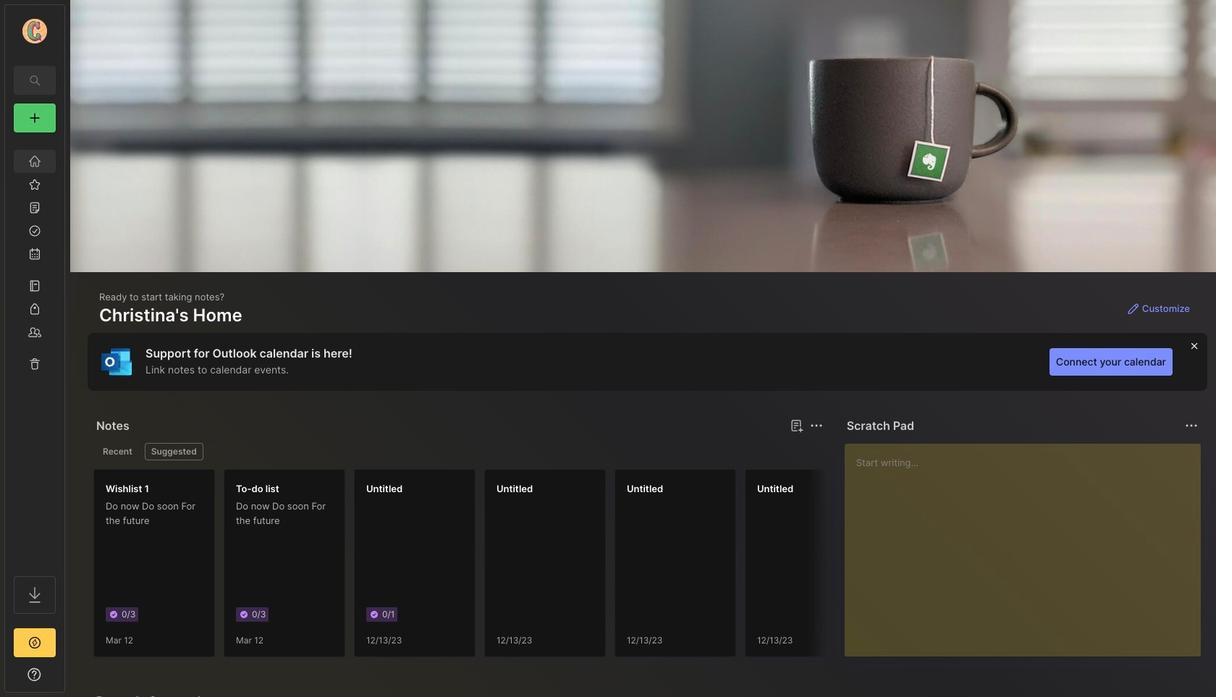 Task type: describe. For each thing, give the bounding box(es) containing it.
tree inside main 'element'
[[5, 141, 64, 563]]

Start writing… text field
[[857, 444, 1201, 645]]

Account field
[[5, 17, 64, 46]]

main element
[[0, 0, 70, 697]]

edit search image
[[26, 72, 43, 89]]



Task type: vqa. For each thing, say whether or not it's contained in the screenshot.
rightmost More actions image
yes



Task type: locate. For each thing, give the bounding box(es) containing it.
0 horizontal spatial tab
[[96, 443, 139, 461]]

tab list
[[96, 443, 821, 461]]

1 horizontal spatial tab
[[145, 443, 203, 461]]

account image
[[22, 19, 47, 43]]

row group
[[93, 469, 1006, 666]]

1 tab from the left
[[96, 443, 139, 461]]

More actions field
[[807, 416, 827, 436], [1182, 416, 1202, 436], [1182, 691, 1202, 697]]

tab
[[96, 443, 139, 461], [145, 443, 203, 461]]

tree
[[5, 141, 64, 563]]

upgrade image
[[26, 634, 43, 652]]

home image
[[28, 154, 42, 169]]

WHAT'S NEW field
[[5, 663, 64, 687]]

click to expand image
[[63, 671, 74, 688]]

2 tab from the left
[[145, 443, 203, 461]]

more actions image
[[808, 417, 825, 435], [1183, 417, 1201, 435], [1183, 692, 1201, 697]]



